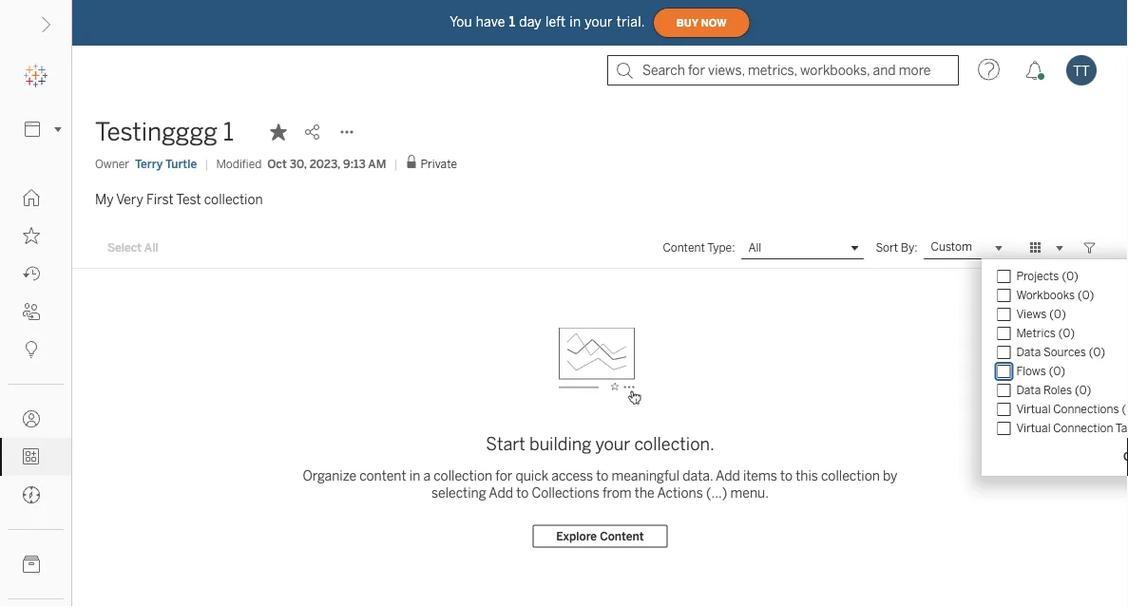 Task type: locate. For each thing, give the bounding box(es) containing it.
buy
[[677, 17, 699, 29]]

0 vertical spatial virtual
[[1017, 403, 1051, 416]]

by:
[[901, 241, 918, 255]]

for
[[496, 469, 513, 484]]

terry turtle link
[[135, 155, 197, 173]]

1 horizontal spatial in
[[570, 14, 581, 30]]

content inside 'button'
[[600, 530, 644, 544]]

my very first test collection
[[95, 192, 263, 207]]

projects
[[1017, 270, 1060, 283]]

1 up modified
[[223, 117, 234, 147]]

metrics
[[1017, 327, 1056, 340]]

custom
[[931, 240, 973, 254]]

content down from
[[600, 530, 644, 544]]

type:
[[708, 241, 735, 255]]

you have 1 day left in your trial.
[[450, 14, 645, 30]]

now
[[702, 17, 727, 29]]

organize content in a collection for quick access to meaningful data. add items to this collection by selecting add to collections from the actions (...) menu.
[[303, 469, 898, 502]]

explore
[[557, 530, 597, 544]]

| right the am
[[394, 157, 398, 171]]

day
[[519, 14, 542, 30]]

to left this
[[781, 469, 793, 484]]

( right the sources
[[1089, 346, 1094, 359]]

connections
[[1054, 403, 1120, 416]]

1 horizontal spatial add
[[716, 469, 740, 484]]

1 horizontal spatial to
[[596, 469, 609, 484]]

all inside dropdown button
[[749, 241, 762, 255]]

very
[[116, 192, 143, 207]]

0
[[1067, 270, 1074, 283], [1083, 289, 1090, 302], [1055, 308, 1062, 321], [1064, 327, 1071, 340], [1094, 346, 1101, 359], [1054, 365, 1061, 378], [1080, 384, 1087, 397]]

in
[[570, 14, 581, 30], [410, 469, 421, 484]]

|
[[205, 157, 209, 171], [394, 157, 398, 171]]

1 horizontal spatial all
[[749, 241, 762, 255]]

data up the flows
[[1017, 346, 1041, 359]]

select all
[[107, 241, 158, 255]]

to down the 'quick'
[[517, 486, 529, 502]]

data
[[1017, 346, 1041, 359], [1017, 384, 1041, 397]]

1 vertical spatial add
[[489, 486, 514, 502]]

collection left by
[[822, 469, 880, 484]]

meaningful
[[612, 469, 680, 484]]

modified
[[216, 157, 262, 171]]

0 horizontal spatial add
[[489, 486, 514, 502]]

access
[[552, 469, 593, 484]]

actions
[[657, 486, 703, 502]]

selecting
[[432, 486, 486, 502]]

sources
[[1044, 346, 1086, 359]]

in left a
[[410, 469, 421, 484]]

1 vertical spatial virtual
[[1017, 422, 1051, 435]]

2 horizontal spatial collection
[[822, 469, 880, 484]]

)
[[1074, 270, 1079, 283], [1090, 289, 1095, 302], [1062, 308, 1067, 321], [1071, 327, 1075, 340], [1101, 346, 1106, 359], [1061, 365, 1066, 378], [1087, 384, 1092, 397]]

0 horizontal spatial to
[[517, 486, 529, 502]]

1 horizontal spatial |
[[394, 157, 398, 171]]

( right workbooks on the top of the page
[[1078, 289, 1083, 302]]

0 down workbooks on the top of the page
[[1055, 308, 1062, 321]]

building
[[530, 434, 592, 454]]

0 right the sources
[[1094, 346, 1101, 359]]

collection up selecting on the left of page
[[434, 469, 493, 484]]

explore content
[[557, 530, 644, 544]]

collection down modified
[[204, 192, 263, 207]]

add down 'for' at the bottom of the page
[[489, 486, 514, 502]]

1
[[509, 14, 515, 30], [223, 117, 234, 147]]

1 all from the left
[[144, 241, 158, 255]]

2023,
[[310, 157, 340, 171]]

owner
[[95, 157, 129, 171]]

virtual
[[1017, 403, 1051, 416], [1017, 422, 1051, 435]]

add up (...) on the right of page
[[716, 469, 740, 484]]

1 | from the left
[[205, 157, 209, 171]]

0 vertical spatial content
[[663, 241, 705, 255]]

0 horizontal spatial in
[[410, 469, 421, 484]]

0 up workbooks on the top of the page
[[1067, 270, 1074, 283]]

quick
[[516, 469, 549, 484]]

Search for views, metrics, workbooks, and more text field
[[608, 55, 959, 86]]

content
[[360, 469, 407, 484]]

) down the sources
[[1061, 365, 1066, 378]]

navigation panel element
[[0, 57, 71, 607]]

0 vertical spatial 1
[[509, 14, 515, 30]]

content
[[663, 241, 705, 255], [600, 530, 644, 544]]

( up tab
[[1122, 403, 1127, 416]]

1 horizontal spatial collection
[[434, 469, 493, 484]]

1 vertical spatial in
[[410, 469, 421, 484]]

1 vertical spatial data
[[1017, 384, 1041, 397]]

select all button
[[95, 237, 171, 260]]

main navigation. press the up and down arrow keys to access links. element
[[0, 179, 71, 607]]

am
[[368, 157, 386, 171]]

0 up the sources
[[1064, 327, 1071, 340]]

menu.
[[731, 486, 769, 502]]

your
[[585, 14, 613, 30], [596, 434, 631, 454]]

) up workbooks on the top of the page
[[1074, 270, 1079, 283]]

the
[[635, 486, 655, 502]]

(
[[1062, 270, 1067, 283], [1078, 289, 1083, 302], [1050, 308, 1055, 321], [1059, 327, 1064, 340], [1089, 346, 1094, 359], [1049, 365, 1054, 378], [1075, 384, 1080, 397], [1122, 403, 1127, 416]]

to up from
[[596, 469, 609, 484]]

content type: group
[[990, 267, 1129, 438]]

2 virtual from the top
[[1017, 422, 1051, 435]]

to
[[596, 469, 609, 484], [781, 469, 793, 484], [517, 486, 529, 502]]

add
[[716, 469, 740, 484], [489, 486, 514, 502]]

0 vertical spatial add
[[716, 469, 740, 484]]

1 vertical spatial content
[[600, 530, 644, 544]]

( down workbooks on the top of the page
[[1050, 308, 1055, 321]]

( up the sources
[[1059, 327, 1064, 340]]

in right left
[[570, 14, 581, 30]]

0 vertical spatial your
[[585, 14, 613, 30]]

0 vertical spatial data
[[1017, 346, 1041, 359]]

0 horizontal spatial all
[[144, 241, 158, 255]]

all
[[144, 241, 158, 255], [749, 241, 762, 255]]

testingggg 1
[[95, 117, 234, 147]]

views
[[1017, 308, 1047, 321]]

all right select
[[144, 241, 158, 255]]

content left type:
[[663, 241, 705, 255]]

collection for test
[[204, 192, 263, 207]]

first
[[146, 192, 174, 207]]

collections
[[532, 486, 600, 502]]

all right type:
[[749, 241, 762, 255]]

from
[[603, 486, 632, 502]]

0 horizontal spatial 1
[[223, 117, 234, 147]]

explore content button
[[533, 525, 668, 548]]

9:13
[[343, 157, 366, 171]]

(...)
[[706, 486, 728, 502]]

| right turtle
[[205, 157, 209, 171]]

0 horizontal spatial content
[[600, 530, 644, 544]]

collection
[[204, 192, 263, 207], [434, 469, 493, 484], [822, 469, 880, 484]]

projects ( 0 ) workbooks ( 0 ) views ( 0 ) metrics ( 0 ) data sources ( 0 ) flows ( 0 ) data roles ( 0 ) virtual connections ( virtual connection tab
[[1017, 270, 1129, 435]]

1 horizontal spatial content
[[663, 241, 705, 255]]

0 horizontal spatial |
[[205, 157, 209, 171]]

content type:
[[663, 241, 735, 255]]

have
[[476, 14, 506, 30]]

owner terry turtle | modified oct 30, 2023, 9:13 am |
[[95, 157, 398, 171]]

collection for a
[[434, 469, 493, 484]]

your up organize content in a collection for quick access to meaningful data. add items to this collection by selecting add to collections from the actions (...) menu.
[[596, 434, 631, 454]]

1 data from the top
[[1017, 346, 1041, 359]]

) down workbooks on the top of the page
[[1062, 308, 1067, 321]]

you
[[450, 14, 472, 30]]

your left trial.
[[585, 14, 613, 30]]

start building your collection.
[[486, 434, 715, 454]]

data down the flows
[[1017, 384, 1041, 397]]

0 right workbooks on the top of the page
[[1083, 289, 1090, 302]]

0 up connections
[[1080, 384, 1087, 397]]

1 left day
[[509, 14, 515, 30]]

2 all from the left
[[749, 241, 762, 255]]

) up connections
[[1087, 384, 1092, 397]]

terry
[[135, 157, 163, 171]]

0 horizontal spatial collection
[[204, 192, 263, 207]]



Task type: describe. For each thing, give the bounding box(es) containing it.
connection
[[1054, 422, 1114, 435]]

buy now
[[677, 17, 727, 29]]

) up the sources
[[1071, 327, 1075, 340]]

2 data from the top
[[1017, 384, 1041, 397]]

all inside button
[[144, 241, 158, 255]]

this
[[796, 469, 819, 484]]

organize
[[303, 469, 357, 484]]

left
[[546, 14, 566, 30]]

start
[[486, 434, 526, 454]]

private
[[421, 157, 457, 171]]

0 up roles
[[1054, 365, 1061, 378]]

( right roles
[[1075, 384, 1080, 397]]

sort by:
[[876, 241, 918, 255]]

collection.
[[635, 434, 715, 454]]

0 vertical spatial in
[[570, 14, 581, 30]]

grid view image
[[1028, 240, 1045, 257]]

roles
[[1044, 384, 1072, 397]]

1 horizontal spatial 1
[[509, 14, 515, 30]]

select
[[107, 241, 142, 255]]

trial.
[[617, 14, 645, 30]]

( right the flows
[[1049, 365, 1054, 378]]

tab
[[1116, 422, 1129, 435]]

data.
[[683, 469, 713, 484]]

sort
[[876, 241, 899, 255]]

buy now button
[[653, 8, 751, 38]]

workbooks
[[1017, 289, 1075, 302]]

1 virtual from the top
[[1017, 403, 1051, 416]]

test
[[176, 192, 201, 207]]

in inside organize content in a collection for quick access to meaningful data. add items to this collection by selecting add to collections from the actions (...) menu.
[[410, 469, 421, 484]]

) right the sources
[[1101, 346, 1106, 359]]

2 horizontal spatial to
[[781, 469, 793, 484]]

items
[[743, 469, 778, 484]]

30,
[[290, 157, 307, 171]]

( right projects
[[1062, 270, 1067, 283]]

1 vertical spatial your
[[596, 434, 631, 454]]

) right workbooks on the top of the page
[[1090, 289, 1095, 302]]

2 | from the left
[[394, 157, 398, 171]]

a
[[424, 469, 431, 484]]

my
[[95, 192, 114, 207]]

flows
[[1017, 365, 1047, 378]]

all button
[[741, 237, 865, 260]]

oct
[[267, 157, 287, 171]]

by
[[883, 469, 898, 484]]

custom button
[[924, 237, 1009, 260]]

testingggg
[[95, 117, 218, 147]]

turtle
[[166, 157, 197, 171]]

1 vertical spatial 1
[[223, 117, 234, 147]]



Task type: vqa. For each thing, say whether or not it's contained in the screenshot.
a's collection
yes



